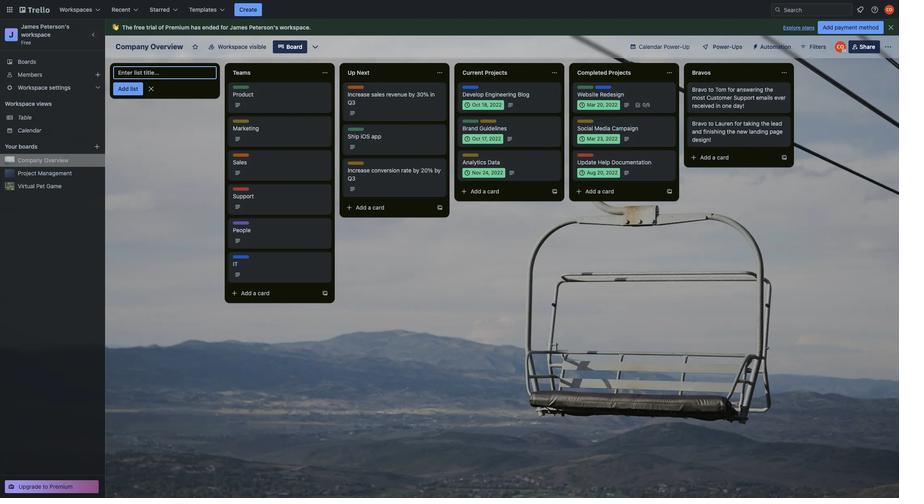 Task type: vqa. For each thing, say whether or not it's contained in the screenshot.
CAMPAIGN
yes



Task type: locate. For each thing, give the bounding box(es) containing it.
color: yellow, title: "marketing" element up nov
[[463, 154, 486, 160]]

1 vertical spatial create from template… image
[[552, 189, 558, 195]]

marketing inside 'product marketing brand guidelines'
[[481, 120, 504, 126]]

0 horizontal spatial in
[[430, 91, 435, 98]]

color: blue, title: "it" element
[[463, 86, 479, 92], [595, 86, 612, 92], [233, 256, 249, 262]]

peterson's inside james peterson's workspace free
[[40, 23, 70, 30]]

2 horizontal spatial create from template… image
[[782, 155, 788, 161]]

Search field
[[782, 4, 852, 16]]

color: green, title: "product" element down teams
[[233, 86, 252, 92]]

marketing inside the marketing marketing
[[233, 120, 256, 126]]

marketing inside marketing analytics data
[[463, 154, 486, 160]]

tom
[[716, 86, 727, 93]]

a for update help documentation
[[598, 188, 601, 195]]

add a card button down aug 20, 2022
[[573, 185, 663, 198]]

mar down the website
[[587, 102, 596, 108]]

sales down up next
[[348, 86, 361, 92]]

overview down of
[[151, 42, 183, 51]]

color: blue, title: "it" element down people people
[[233, 256, 249, 262]]

people down support support
[[233, 222, 249, 228]]

0 horizontal spatial james
[[21, 23, 39, 30]]

mar left 23,
[[587, 136, 596, 142]]

virtual pet game
[[18, 183, 62, 190]]

of
[[158, 24, 164, 31]]

bravo inside bravo to tom for answering the most customer support emails ever received in one day!
[[693, 86, 707, 93]]

color: yellow, title: "marketing" element up mar 23, 2022 checkbox
[[578, 120, 601, 126]]

0 horizontal spatial color: red, title: "support" element
[[233, 188, 252, 194]]

1 horizontal spatial james
[[230, 24, 248, 31]]

2 horizontal spatial color: blue, title: "it" element
[[595, 86, 612, 92]]

sales up support support
[[233, 159, 247, 166]]

landing
[[750, 128, 769, 135]]

the up emails on the right of the page
[[765, 86, 774, 93]]

q3 for increase conversion rate by 20% by q3
[[348, 175, 356, 182]]

in right 30%
[[430, 91, 435, 98]]

power- inside calendar power-up link
[[664, 43, 683, 50]]

2022 for website
[[606, 102, 618, 108]]

1 vertical spatial up
[[348, 69, 356, 76]]

0 vertical spatial 20,
[[597, 102, 605, 108]]

sales down the marketing marketing on the top left of page
[[233, 154, 246, 160]]

product inside product product
[[233, 86, 252, 92]]

1 increase from the top
[[348, 91, 370, 98]]

1 horizontal spatial overview
[[151, 42, 183, 51]]

0 vertical spatial company overview
[[116, 42, 183, 51]]

back to home image
[[19, 3, 50, 16]]

bravo inside bravo to lauren for taking the lead and finishing the new landing page design!
[[693, 120, 707, 127]]

0 vertical spatial for
[[221, 24, 228, 31]]

1 vertical spatial q3
[[348, 175, 356, 182]]

1 vertical spatial mar
[[587, 136, 596, 142]]

for
[[221, 24, 228, 31], [728, 86, 736, 93], [735, 120, 742, 127]]

0 vertical spatial increase
[[348, 91, 370, 98]]

2 20, from the top
[[598, 170, 605, 176]]

23,
[[597, 136, 605, 142]]

1 vertical spatial bravo
[[693, 120, 707, 127]]

1 horizontal spatial color: orange, title: "sales" element
[[348, 86, 364, 92]]

media
[[595, 125, 611, 132]]

add a card button for teams
[[228, 287, 319, 300]]

workspace settings
[[18, 84, 71, 91]]

documentation
[[612, 159, 652, 166]]

q3 inside 'sales increase sales revenue by 30% in q3'
[[348, 99, 356, 106]]

company overview down trial
[[116, 42, 183, 51]]

add a card button down nov 24, 2022
[[458, 185, 549, 198]]

0 vertical spatial company
[[116, 42, 149, 51]]

peterson's
[[40, 23, 70, 30], [249, 24, 278, 31]]

sm image
[[749, 40, 761, 52]]

20, inside 'mar 20, 2022' "option"
[[597, 102, 605, 108]]

0 vertical spatial premium
[[165, 24, 190, 31]]

1 vertical spatial workspace
[[21, 31, 51, 38]]

2 increase from the top
[[348, 167, 370, 174]]

1 horizontal spatial projects
[[609, 69, 631, 76]]

add a card button for completed projects
[[573, 185, 663, 198]]

for for bravo to tom for answering the most customer support emails ever received in one day!
[[728, 86, 736, 93]]

members link
[[0, 68, 105, 81]]

sales inside 'sales increase sales revenue by 30% in q3'
[[348, 86, 361, 92]]

workspace left the "visible"
[[218, 43, 248, 50]]

2022 inside 'mar 20, 2022' "option"
[[606, 102, 618, 108]]

rate
[[401, 167, 412, 174]]

0 vertical spatial q3
[[348, 99, 356, 106]]

company overview
[[116, 42, 183, 51], [18, 157, 68, 164]]

add a card for update help documentation
[[586, 188, 614, 195]]

a
[[713, 154, 716, 161], [483, 188, 486, 195], [598, 188, 601, 195], [368, 204, 371, 211], [253, 290, 256, 297]]

projects inside text field
[[485, 69, 508, 76]]

product inside the product it website redesign
[[578, 86, 596, 92]]

0 horizontal spatial color: blue, title: "it" element
[[233, 256, 249, 262]]

1 vertical spatial the
[[761, 120, 770, 127]]

company overview up project management
[[18, 157, 68, 164]]

by inside 'sales increase sales revenue by 30% in q3'
[[409, 91, 415, 98]]

2 bravo from the top
[[693, 120, 707, 127]]

bravo to tom for answering the most customer support emails ever received in one day!
[[693, 86, 786, 109]]

mar 23, 2022
[[587, 136, 618, 142]]

2 vertical spatial workspace
[[5, 100, 35, 107]]

color: red, title: "support" element down sales sales
[[233, 188, 252, 194]]

0 vertical spatial create from template… image
[[667, 189, 673, 195]]

company down the
[[116, 42, 149, 51]]

2022 inside oct 18, 2022 checkbox
[[490, 102, 502, 108]]

for inside banner
[[221, 24, 228, 31]]

bravo to tom for answering the most customer support emails ever received in one day! link
[[693, 86, 786, 110]]

.
[[309, 24, 311, 31]]

james up free at the top left of page
[[21, 23, 39, 30]]

20, down the product it website redesign
[[597, 102, 605, 108]]

0 horizontal spatial company
[[18, 157, 43, 164]]

oct left 17,
[[472, 136, 481, 142]]

game
[[46, 183, 62, 190]]

add inside add payment method button
[[823, 24, 834, 31]]

color: orange, title: "sales" element down the marketing marketing on the top left of page
[[233, 154, 249, 160]]

2 oct from the top
[[472, 136, 481, 142]]

2 mar from the top
[[587, 136, 596, 142]]

bravo up most
[[693, 86, 707, 93]]

for inside bravo to lauren for taking the lead and finishing the new landing page design!
[[735, 120, 742, 127]]

ship ios app link
[[348, 133, 442, 141]]

20, right the aug
[[598, 170, 605, 176]]

color: red, title: "support" element for update
[[578, 154, 597, 160]]

create
[[239, 6, 257, 13]]

card down increase conversion rate by 20% by q3 link
[[373, 204, 385, 211]]

help
[[598, 159, 610, 166]]

color: blue, title: "it" element up the mar 20, 2022
[[595, 86, 612, 92]]

2022 inside nov 24, 2022 checkbox
[[491, 170, 503, 176]]

2022 right 17,
[[489, 136, 501, 142]]

workspace inside popup button
[[18, 84, 48, 91]]

color: orange, title: "sales" element down up next
[[348, 86, 364, 92]]

2 q3 from the top
[[348, 175, 356, 182]]

Nov 24, 2022 checkbox
[[463, 168, 506, 178]]

add for teams
[[241, 290, 252, 297]]

0 vertical spatial the
[[765, 86, 774, 93]]

overview up management
[[44, 157, 68, 164]]

Mar 23, 2022 checkbox
[[578, 134, 620, 144]]

james up workspace visible button
[[230, 24, 248, 31]]

workspace inside button
[[218, 43, 248, 50]]

Teams text field
[[228, 66, 317, 79]]

1 vertical spatial for
[[728, 86, 736, 93]]

color: yellow, title: "marketing" element up oct 17, 2022
[[481, 120, 504, 126]]

1 horizontal spatial premium
[[165, 24, 190, 31]]

oct left 18,
[[472, 102, 481, 108]]

1 vertical spatial to
[[709, 120, 714, 127]]

add a card button down it link
[[228, 287, 319, 300]]

1 power- from the left
[[664, 43, 683, 50]]

marketing up nov
[[463, 154, 486, 160]]

0 vertical spatial workspace
[[280, 24, 309, 31]]

20, inside aug 20, 2022 checkbox
[[598, 170, 605, 176]]

1 vertical spatial oct
[[472, 136, 481, 142]]

peterson's up the "visible"
[[249, 24, 278, 31]]

for up the new
[[735, 120, 742, 127]]

the down lauren
[[727, 128, 736, 135]]

people up it it
[[233, 227, 251, 234]]

card down aug 20, 2022
[[603, 188, 614, 195]]

1 q3 from the top
[[348, 99, 356, 106]]

0 horizontal spatial premium
[[50, 484, 73, 491]]

increase conversion rate by 20% by q3 link
[[348, 167, 442, 183]]

marketing up mar 23, 2022 checkbox
[[578, 120, 601, 126]]

increase inside 'sales increase sales revenue by 30% in q3'
[[348, 91, 370, 98]]

mar 20, 2022
[[587, 102, 618, 108]]

2022
[[490, 102, 502, 108], [606, 102, 618, 108], [489, 136, 501, 142], [606, 136, 618, 142], [491, 170, 503, 176], [606, 170, 618, 176]]

2 vertical spatial create from template… image
[[322, 290, 328, 297]]

james
[[21, 23, 39, 30], [230, 24, 248, 31]]

1 vertical spatial company overview
[[18, 157, 68, 164]]

up left next at the left top of the page
[[348, 69, 356, 76]]

0 vertical spatial overview
[[151, 42, 183, 51]]

Aug 20, 2022 checkbox
[[578, 168, 621, 178]]

Mar 20, 2022 checkbox
[[578, 100, 620, 110]]

power-ups
[[713, 43, 743, 50]]

automation button
[[749, 40, 796, 53]]

oct for brand
[[472, 136, 481, 142]]

1 horizontal spatial company
[[116, 42, 149, 51]]

color: orange, title: "sales" element
[[348, 86, 364, 92], [233, 154, 249, 160]]

0 horizontal spatial peterson's
[[40, 23, 70, 30]]

2022 inside aug 20, 2022 checkbox
[[606, 170, 618, 176]]

0 horizontal spatial create from template… image
[[322, 290, 328, 297]]

2022 right 24,
[[491, 170, 503, 176]]

0 vertical spatial to
[[709, 86, 714, 93]]

sales sales
[[233, 154, 247, 166]]

add board image
[[94, 144, 100, 150]]

color: red, title: "support" element up the aug
[[578, 154, 597, 160]]

increase inside marketing increase conversion rate by 20% by q3
[[348, 167, 370, 174]]

1 horizontal spatial workspace
[[280, 24, 309, 31]]

premium right of
[[165, 24, 190, 31]]

1 vertical spatial in
[[716, 102, 721, 109]]

0 vertical spatial bravo
[[693, 86, 707, 93]]

0 vertical spatial oct
[[472, 102, 481, 108]]

premium
[[165, 24, 190, 31], [50, 484, 73, 491]]

1 horizontal spatial color: blue, title: "it" element
[[463, 86, 479, 92]]

add a card down aug 20, 2022 checkbox
[[586, 188, 614, 195]]

1 bravo from the top
[[693, 86, 707, 93]]

marketing down product product
[[233, 120, 256, 126]]

in down customer
[[716, 102, 721, 109]]

by right rate
[[413, 167, 420, 174]]

color: yellow, title: "marketing" element down product product
[[233, 120, 256, 126]]

1 20, from the top
[[597, 102, 605, 108]]

color: yellow, title: "marketing" element for marketing
[[233, 120, 256, 126]]

Enter list title… text field
[[113, 66, 217, 79]]

add a card down it link
[[241, 290, 270, 297]]

star or unstar board image
[[192, 44, 199, 50]]

0 horizontal spatial color: orange, title: "sales" element
[[233, 154, 249, 160]]

0 vertical spatial calendar
[[639, 43, 663, 50]]

overview
[[151, 42, 183, 51], [44, 157, 68, 164]]

1 horizontal spatial create from template… image
[[667, 189, 673, 195]]

for inside bravo to tom for answering the most customer support emails ever received in one day!
[[728, 86, 736, 93]]

to inside bravo to tom for answering the most customer support emails ever received in one day!
[[709, 86, 714, 93]]

0 horizontal spatial up
[[348, 69, 356, 76]]

0 horizontal spatial workspace
[[21, 31, 51, 38]]

to for premium
[[43, 484, 48, 491]]

2022 right 18,
[[490, 102, 502, 108]]

1 people from the top
[[233, 222, 249, 228]]

bravo up the and
[[693, 120, 707, 127]]

overview inside 'board name' text field
[[151, 42, 183, 51]]

color: blue, title: "it" element for it
[[233, 256, 249, 262]]

1 vertical spatial color: red, title: "support" element
[[233, 188, 252, 194]]

company up project
[[18, 157, 43, 164]]

2022 right 23,
[[606, 136, 618, 142]]

product for website redesign
[[578, 86, 596, 92]]

workspace
[[218, 43, 248, 50], [18, 84, 48, 91], [5, 100, 35, 107]]

1 horizontal spatial peterson's
[[249, 24, 278, 31]]

1 vertical spatial color: orange, title: "sales" element
[[233, 154, 249, 160]]

calendar link
[[18, 127, 100, 135]]

0
[[643, 102, 646, 108]]

marketing social media campaign
[[578, 120, 639, 132]]

2022 inside oct 17, 2022 option
[[489, 136, 501, 142]]

up left power-ups button
[[683, 43, 690, 50]]

1 horizontal spatial company overview
[[116, 42, 183, 51]]

20,
[[597, 102, 605, 108], [598, 170, 605, 176]]

mar inside checkbox
[[587, 136, 596, 142]]

board
[[287, 43, 302, 50]]

0 horizontal spatial company overview
[[18, 157, 68, 164]]

marketing up sales sales
[[233, 125, 259, 132]]

0 vertical spatial color: red, title: "support" element
[[578, 154, 597, 160]]

support up the aug
[[578, 154, 597, 160]]

add a card button down bravo to lauren for taking the lead and finishing the new landing page design!
[[688, 151, 778, 164]]

marketing inside marketing social media campaign
[[578, 120, 601, 126]]

add a card
[[701, 154, 729, 161], [471, 188, 500, 195], [586, 188, 614, 195], [356, 204, 385, 211], [241, 290, 270, 297]]

2 projects from the left
[[609, 69, 631, 76]]

0 vertical spatial in
[[430, 91, 435, 98]]

18,
[[482, 102, 489, 108]]

2 power- from the left
[[713, 43, 732, 50]]

support up color: purple, title: "people" element
[[233, 193, 254, 200]]

card down it link
[[258, 290, 270, 297]]

for right the ended
[[221, 24, 228, 31]]

mar for media
[[587, 136, 596, 142]]

boards
[[18, 58, 36, 65]]

2022 inside mar 23, 2022 checkbox
[[606, 136, 618, 142]]

marketing up oct 17, 2022
[[481, 120, 504, 126]]

sales inside sales sales
[[233, 154, 246, 160]]

premium right upgrade
[[50, 484, 73, 491]]

1 oct from the top
[[472, 102, 481, 108]]

support link
[[233, 193, 327, 201]]

support inside bravo to tom for answering the most customer support emails ever received in one day!
[[734, 94, 755, 101]]

0 horizontal spatial calendar
[[18, 127, 41, 134]]

bravos
[[693, 69, 711, 76]]

projects inside 'text field'
[[609, 69, 631, 76]]

card for completed projects
[[603, 188, 614, 195]]

sales
[[372, 91, 385, 98]]

brand guidelines link
[[463, 125, 557, 133]]

workspace down members
[[18, 84, 48, 91]]

1 horizontal spatial create from template… image
[[552, 189, 558, 195]]

explore plans
[[784, 25, 815, 31]]

company inside 'board name' text field
[[116, 42, 149, 51]]

projects for current projects
[[485, 69, 508, 76]]

create from template… image
[[667, 189, 673, 195], [437, 205, 443, 211]]

1 mar from the top
[[587, 102, 596, 108]]

👋
[[112, 24, 119, 31]]

to for tom
[[709, 86, 714, 93]]

color: green, title: "product" element down completed at the top right of page
[[578, 86, 596, 92]]

analytics data link
[[463, 159, 557, 167]]

list
[[130, 85, 138, 92]]

0 vertical spatial up
[[683, 43, 690, 50]]

this member is an admin of this board. image
[[842, 49, 846, 53]]

add a card down nov 24, 2022 checkbox
[[471, 188, 500, 195]]

sales increase sales revenue by 30% in q3
[[348, 86, 435, 106]]

support update help documentation
[[578, 154, 652, 166]]

workspace for workspace views
[[5, 100, 35, 107]]

card
[[717, 154, 729, 161], [488, 188, 500, 195], [603, 188, 614, 195], [373, 204, 385, 211], [258, 290, 270, 297]]

oct inside checkbox
[[472, 102, 481, 108]]

0 horizontal spatial power-
[[664, 43, 683, 50]]

product for product
[[233, 86, 252, 92]]

in
[[430, 91, 435, 98], [716, 102, 721, 109]]

to right upgrade
[[43, 484, 48, 491]]

to inside bravo to lauren for taking the lead and finishing the new landing page design!
[[709, 120, 714, 127]]

color: red, title: "support" element
[[578, 154, 597, 160], [233, 188, 252, 194]]

banner
[[105, 19, 900, 36]]

1 vertical spatial increase
[[348, 167, 370, 174]]

views
[[36, 100, 52, 107]]

1 horizontal spatial up
[[683, 43, 690, 50]]

0 notifications image
[[856, 5, 866, 15]]

support down sales sales
[[233, 188, 252, 194]]

sales
[[348, 86, 361, 92], [233, 154, 246, 160], [233, 159, 247, 166]]

color: orange, title: "sales" element for increase
[[348, 86, 364, 92]]

conversion
[[372, 167, 400, 174]]

color: yellow, title: "marketing" element for increase conversion rate by 20% by q3
[[348, 162, 371, 168]]

0 vertical spatial create from template… image
[[782, 155, 788, 161]]

2 vertical spatial to
[[43, 484, 48, 491]]

2022 for brand
[[489, 136, 501, 142]]

2 vertical spatial for
[[735, 120, 742, 127]]

0 vertical spatial mar
[[587, 102, 596, 108]]

2022 down redesign
[[606, 102, 618, 108]]

sales link
[[233, 159, 327, 167]]

0 vertical spatial workspace
[[218, 43, 248, 50]]

current projects
[[463, 69, 508, 76]]

the up landing
[[761, 120, 770, 127]]

1 horizontal spatial in
[[716, 102, 721, 109]]

peterson's down back to home image
[[40, 23, 70, 30]]

color: yellow, title: "marketing" element
[[233, 120, 256, 126], [481, 120, 504, 126], [578, 120, 601, 126], [463, 154, 486, 160], [348, 162, 371, 168]]

to up finishing
[[709, 120, 714, 127]]

mar for website
[[587, 102, 596, 108]]

bravo for and
[[693, 120, 707, 127]]

1 horizontal spatial color: red, title: "support" element
[[578, 154, 597, 160]]

color: red, title: "support" element for support
[[233, 188, 252, 194]]

virtual
[[18, 183, 35, 190]]

card down finishing
[[717, 154, 729, 161]]

oct inside option
[[472, 136, 481, 142]]

the inside bravo to tom for answering the most customer support emails ever received in one day!
[[765, 86, 774, 93]]

1 horizontal spatial calendar
[[639, 43, 663, 50]]

1 vertical spatial workspace
[[18, 84, 48, 91]]

Current Projects text field
[[458, 66, 547, 79]]

by
[[409, 91, 415, 98], [413, 167, 420, 174], [435, 167, 441, 174]]

color: yellow, title: "marketing" element for social media campaign
[[578, 120, 601, 126]]

0 horizontal spatial projects
[[485, 69, 508, 76]]

q3 inside marketing increase conversion rate by 20% by q3
[[348, 175, 356, 182]]

workspace up table
[[5, 100, 35, 107]]

1 vertical spatial 20,
[[598, 170, 605, 176]]

starred
[[150, 6, 170, 13]]

marketing
[[233, 120, 256, 126], [481, 120, 504, 126], [578, 120, 601, 126], [233, 125, 259, 132], [463, 154, 486, 160], [348, 162, 371, 168]]

color: yellow, title: "marketing" element left conversion
[[348, 162, 371, 168]]

to left tom
[[709, 86, 714, 93]]

mar inside "option"
[[587, 102, 596, 108]]

product inside 'product marketing brand guidelines'
[[463, 120, 481, 126]]

workspaces
[[59, 6, 92, 13]]

blog
[[518, 91, 530, 98]]

increase left sales
[[348, 91, 370, 98]]

Oct 17, 2022 checkbox
[[463, 134, 504, 144]]

people
[[233, 222, 249, 228], [233, 227, 251, 234]]

company overview inside 'board name' text field
[[116, 42, 183, 51]]

christina overa (christinaovera) image
[[835, 41, 847, 53]]

support up day!
[[734, 94, 755, 101]]

color: blue, title: "it" element down current
[[463, 86, 479, 92]]

the
[[122, 24, 132, 31]]

has
[[191, 24, 201, 31]]

1 horizontal spatial power-
[[713, 43, 732, 50]]

marketing inside marketing increase conversion rate by 20% by q3
[[348, 162, 371, 168]]

automation
[[761, 43, 792, 50]]

create from template… image
[[782, 155, 788, 161], [552, 189, 558, 195], [322, 290, 328, 297]]

1 projects from the left
[[485, 69, 508, 76]]

projects up it develop engineering blog
[[485, 69, 508, 76]]

product it website redesign
[[578, 86, 624, 98]]

Completed Projects text field
[[573, 66, 662, 79]]

color: green, title: "product" element
[[233, 86, 252, 92], [578, 86, 596, 92], [463, 120, 481, 126], [348, 128, 366, 134]]

2022 down help
[[606, 170, 618, 176]]

1 vertical spatial overview
[[44, 157, 68, 164]]

christina overa (christinaovera) image
[[885, 5, 895, 15]]

0 vertical spatial color: orange, title: "sales" element
[[348, 86, 364, 92]]

for right tom
[[728, 86, 736, 93]]

1 vertical spatial company
[[18, 157, 43, 164]]

marketing left conversion
[[348, 162, 371, 168]]

ended
[[202, 24, 219, 31]]

product inside product ship ios app
[[348, 128, 366, 134]]

card down nov 24, 2022
[[488, 188, 500, 195]]

add a card button down increase conversion rate by 20% by q3 link
[[343, 201, 434, 214]]

workspace inside james peterson's workspace free
[[21, 31, 51, 38]]

add a card button for up next
[[343, 201, 434, 214]]

1 vertical spatial create from template… image
[[437, 205, 443, 211]]

increase left conversion
[[348, 167, 370, 174]]

color: orange, title: "sales" element for sales
[[233, 154, 249, 160]]

by left 30%
[[409, 91, 415, 98]]

card for bravos
[[717, 154, 729, 161]]

projects up website redesign link
[[609, 69, 631, 76]]

up
[[683, 43, 690, 50], [348, 69, 356, 76]]

1 vertical spatial calendar
[[18, 127, 41, 134]]

add a card down conversion
[[356, 204, 385, 211]]

workspace up free at the top left of page
[[21, 31, 51, 38]]

0 horizontal spatial create from template… image
[[437, 205, 443, 211]]

2 people from the top
[[233, 227, 251, 234]]

workspace up the board
[[280, 24, 309, 31]]



Task type: describe. For each thing, give the bounding box(es) containing it.
add for completed projects
[[586, 188, 596, 195]]

power-ups button
[[697, 40, 748, 53]]

peterson's inside banner
[[249, 24, 278, 31]]

your boards with 3 items element
[[5, 142, 82, 152]]

answering
[[737, 86, 764, 93]]

add payment method
[[823, 24, 879, 31]]

your
[[5, 143, 17, 150]]

add for bravos
[[701, 154, 711, 161]]

james inside james peterson's workspace free
[[21, 23, 39, 30]]

cancel list editing image
[[147, 85, 155, 93]]

j
[[9, 30, 14, 39]]

board link
[[273, 40, 307, 53]]

engineering
[[486, 91, 517, 98]]

marketing for analytics data
[[463, 154, 486, 160]]

product for ship ios app
[[348, 128, 366, 134]]

james inside banner
[[230, 24, 248, 31]]

👋 the free trial of premium has ended for james peterson's workspace .
[[112, 24, 311, 31]]

oct 18, 2022
[[472, 102, 502, 108]]

a for analytics data
[[483, 188, 486, 195]]

upgrade to premium
[[19, 484, 73, 491]]

marketing for social media campaign
[[578, 120, 601, 126]]

the for taking
[[761, 120, 770, 127]]

marketing link
[[233, 125, 327, 133]]

power- inside power-ups button
[[713, 43, 732, 50]]

show menu image
[[885, 43, 893, 51]]

search image
[[775, 6, 782, 13]]

lauren
[[716, 120, 734, 127]]

/
[[646, 102, 648, 108]]

by for 30%
[[409, 91, 415, 98]]

templates
[[189, 6, 217, 13]]

by right 20%
[[435, 167, 441, 174]]

design!
[[693, 136, 712, 143]]

add payment method button
[[818, 21, 884, 34]]

color: blue, title: "it" element for develop
[[463, 86, 479, 92]]

color: green, title: "product" element up oct 17, 2022 option
[[463, 120, 481, 126]]

free
[[21, 40, 31, 46]]

analytics
[[463, 159, 487, 166]]

support support
[[233, 188, 254, 200]]

increase for increase conversion rate by 20% by q3
[[348, 167, 370, 174]]

a for sales
[[253, 290, 256, 297]]

color: purple, title: "people" element
[[233, 222, 249, 228]]

completed projects
[[578, 69, 631, 76]]

24,
[[483, 170, 490, 176]]

increase for increase sales revenue by 30% in q3
[[348, 91, 370, 98]]

customize views image
[[311, 43, 319, 51]]

product marketing brand guidelines
[[463, 120, 507, 132]]

20, for website
[[597, 102, 605, 108]]

create from template… image for update help documentation
[[667, 189, 673, 195]]

card for current projects
[[488, 188, 500, 195]]

17,
[[482, 136, 488, 142]]

and
[[693, 128, 702, 135]]

calendar for calendar power-up
[[639, 43, 663, 50]]

add inside add list button
[[118, 85, 129, 92]]

1 vertical spatial premium
[[50, 484, 73, 491]]

oct for engineering
[[472, 102, 481, 108]]

create from template… image for current projects
[[552, 189, 558, 195]]

create from template… image for teams
[[322, 290, 328, 297]]

workspaces button
[[55, 3, 105, 16]]

Board name text field
[[112, 40, 187, 53]]

workspace for workspace visible
[[218, 43, 248, 50]]

up inside text field
[[348, 69, 356, 76]]

people link
[[233, 227, 327, 235]]

social media campaign link
[[578, 125, 671, 133]]

card for up next
[[373, 204, 385, 211]]

website redesign link
[[578, 91, 671, 99]]

product link
[[233, 91, 327, 99]]

in inside 'sales increase sales revenue by 30% in q3'
[[430, 91, 435, 98]]

it it
[[233, 256, 238, 268]]

marketing for marketing
[[233, 120, 256, 126]]

redesign
[[600, 91, 624, 98]]

product for brand guidelines
[[463, 120, 481, 126]]

add a card button for bravos
[[688, 151, 778, 164]]

up next
[[348, 69, 370, 76]]

Oct 18, 2022 checkbox
[[463, 100, 504, 110]]

customer
[[707, 94, 733, 101]]

calendar for calendar
[[18, 127, 41, 134]]

visible
[[249, 43, 266, 50]]

james peterson's workspace link
[[21, 23, 71, 38]]

calendar power-up
[[639, 43, 690, 50]]

taking
[[744, 120, 760, 127]]

color: yellow, title: "marketing" element for analytics data
[[463, 154, 486, 160]]

teams
[[233, 69, 251, 76]]

trial
[[146, 24, 157, 31]]

aug
[[587, 170, 596, 176]]

2022 for data
[[491, 170, 503, 176]]

pet
[[36, 183, 45, 190]]

0 horizontal spatial overview
[[44, 157, 68, 164]]

color: green, title: "product" element left 'app'
[[348, 128, 366, 134]]

calendar power-up link
[[625, 40, 695, 53]]

a for increase conversion rate by 20% by q3
[[368, 204, 371, 211]]

5
[[648, 102, 651, 108]]

workspace settings button
[[0, 81, 105, 94]]

to for lauren
[[709, 120, 714, 127]]

table
[[18, 114, 32, 121]]

method
[[859, 24, 879, 31]]

bravo to lauren for taking the lead and finishing the new landing page design! link
[[693, 120, 786, 144]]

filters
[[810, 43, 827, 50]]

wave image
[[112, 24, 119, 31]]

create button
[[235, 3, 262, 16]]

create from template… image for increase conversion rate by 20% by q3
[[437, 205, 443, 211]]

add list button
[[113, 83, 143, 95]]

nov
[[472, 170, 481, 176]]

2022 for help
[[606, 170, 618, 176]]

sales for increase
[[348, 86, 361, 92]]

guidelines
[[480, 125, 507, 132]]

your boards
[[5, 143, 37, 150]]

add a card for analytics data
[[471, 188, 500, 195]]

campaign
[[612, 125, 639, 132]]

next
[[357, 69, 370, 76]]

workspace visible button
[[203, 40, 271, 53]]

workspace for workspace settings
[[18, 84, 48, 91]]

it inside the product it website redesign
[[595, 86, 600, 92]]

20, for help
[[598, 170, 605, 176]]

add for up next
[[356, 204, 367, 211]]

banner containing 👋
[[105, 19, 900, 36]]

workspace navigation collapse icon image
[[88, 29, 100, 40]]

add a card for increase conversion rate by 20% by q3
[[356, 204, 385, 211]]

add a card for sales
[[241, 290, 270, 297]]

brand
[[463, 125, 478, 132]]

q3 for increase sales revenue by 30% in q3
[[348, 99, 356, 106]]

add for current projects
[[471, 188, 482, 195]]

it link
[[233, 261, 327, 269]]

card for teams
[[258, 290, 270, 297]]

update help documentation link
[[578, 159, 671, 167]]

primary element
[[0, 0, 900, 19]]

workspace views
[[5, 100, 52, 107]]

develop engineering blog link
[[463, 91, 557, 99]]

Bravos text field
[[688, 66, 777, 79]]

by for 20%
[[413, 167, 420, 174]]

people people
[[233, 222, 251, 234]]

project management link
[[18, 169, 100, 178]]

2022 for media
[[606, 136, 618, 142]]

create from template… image for bravos
[[782, 155, 788, 161]]

in inside bravo to tom for answering the most customer support emails ever received in one day!
[[716, 102, 721, 109]]

workspace inside banner
[[280, 24, 309, 31]]

for for bravo to lauren for taking the lead and finishing the new landing page design!
[[735, 120, 742, 127]]

marketing for increase conversion rate by 20% by q3
[[348, 162, 371, 168]]

sales for sales
[[233, 154, 246, 160]]

day!
[[734, 102, 745, 109]]

open information menu image
[[871, 6, 879, 14]]

one
[[722, 102, 732, 109]]

share
[[860, 43, 876, 50]]

website
[[578, 91, 599, 98]]

support inside support support
[[233, 188, 252, 194]]

2022 for engineering
[[490, 102, 502, 108]]

it inside it it
[[233, 256, 238, 262]]

20%
[[421, 167, 433, 174]]

the for answering
[[765, 86, 774, 93]]

2 vertical spatial the
[[727, 128, 736, 135]]

j link
[[5, 28, 18, 41]]

explore plans button
[[784, 23, 815, 33]]

add a card down design!
[[701, 154, 729, 161]]

it inside it develop engineering blog
[[463, 86, 467, 92]]

project management
[[18, 170, 72, 177]]

Up Next text field
[[343, 66, 432, 79]]

support inside support update help documentation
[[578, 154, 597, 160]]

marketing marketing
[[233, 120, 259, 132]]

it develop engineering blog
[[463, 86, 530, 98]]

product ship ios app
[[348, 128, 382, 140]]

update
[[578, 159, 597, 166]]

0 / 5
[[643, 102, 651, 108]]

received
[[693, 102, 715, 109]]

premium inside banner
[[165, 24, 190, 31]]

projects for completed projects
[[609, 69, 631, 76]]

completed
[[578, 69, 608, 76]]

bravo for customer
[[693, 86, 707, 93]]

boards
[[19, 143, 37, 150]]

add a card button for current projects
[[458, 185, 549, 198]]

ups
[[732, 43, 743, 50]]

page
[[770, 128, 783, 135]]

company overview link
[[18, 157, 100, 165]]

ios
[[361, 133, 370, 140]]

people inside people people
[[233, 222, 249, 228]]



